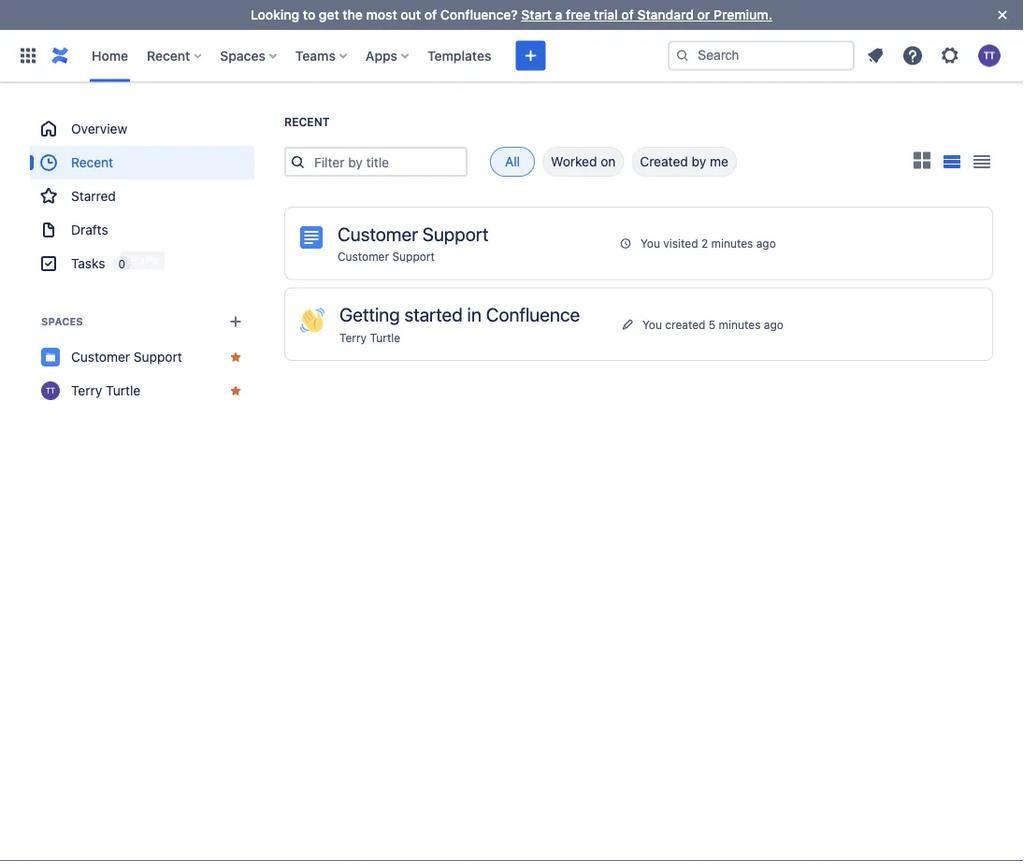 Task type: vqa. For each thing, say whether or not it's contained in the screenshot.
GO TO MARKET SAMPLE
no



Task type: locate. For each thing, give the bounding box(es) containing it.
spaces
[[220, 48, 266, 63], [41, 316, 83, 328]]

of
[[425, 7, 437, 22], [622, 7, 634, 22]]

ago for getting started in confluence
[[764, 318, 784, 331]]

turtle
[[370, 331, 401, 344], [106, 383, 141, 399]]

ago
[[757, 237, 776, 250], [764, 318, 784, 331]]

recent up starred
[[71, 155, 113, 170]]

group containing overview
[[30, 112, 255, 281]]

0 horizontal spatial drafts
[[71, 222, 108, 238]]

0 vertical spatial terry
[[340, 331, 367, 344]]

support up the terry turtle
[[134, 350, 182, 365]]

looking
[[251, 7, 300, 22]]

support
[[423, 223, 489, 245], [392, 250, 435, 263], [134, 350, 182, 365]]

2 horizontal spatial recent
[[284, 116, 330, 129]]

banner
[[0, 29, 1024, 82]]

drafts up tasks
[[71, 222, 108, 238]]

worked
[[551, 154, 597, 169]]

1 horizontal spatial of
[[622, 7, 634, 22]]

customer support link
[[338, 250, 435, 263], [30, 341, 255, 374]]

terry down customer support
[[71, 383, 102, 399]]

Search field
[[668, 41, 855, 71]]

customer support link up the terry turtle
[[30, 341, 255, 374]]

premium.
[[714, 7, 773, 22]]

terry turtle link down customer support
[[30, 374, 255, 408]]

terry turtle link down the 'getting'
[[340, 331, 401, 344]]

free
[[566, 7, 591, 22]]

created by me button
[[632, 147, 737, 177]]

0 horizontal spatial terry
[[71, 383, 102, 399]]

created
[[666, 318, 706, 331]]

teams
[[296, 48, 336, 63]]

all button
[[490, 147, 535, 177]]

1 vertical spatial you
[[643, 318, 662, 331]]

1 vertical spatial terry
[[71, 383, 102, 399]]

looking to get the most out of confluence? start a free trial of standard or premium.
[[251, 7, 773, 22]]

support up in
[[423, 223, 489, 245]]

0 horizontal spatial spaces
[[41, 316, 83, 328]]

started
[[405, 304, 463, 326]]

confluence image
[[49, 44, 71, 67], [49, 44, 71, 67]]

start
[[522, 7, 552, 22]]

0 horizontal spatial of
[[425, 7, 437, 22]]

a
[[556, 7, 563, 22]]

customer for customer support
[[71, 350, 130, 365]]

confluence
[[486, 304, 580, 326]]

unstar this space image
[[228, 384, 243, 399]]

out
[[401, 7, 421, 22]]

banner containing home
[[0, 29, 1024, 82]]

customer up the 'getting'
[[338, 250, 389, 263]]

you left created
[[643, 318, 662, 331]]

support for customer support customer support
[[423, 223, 489, 245]]

notification icon image
[[865, 44, 887, 67]]

starred
[[71, 189, 116, 204]]

1 horizontal spatial terry turtle link
[[340, 331, 401, 344]]

0 vertical spatial recent
[[147, 48, 190, 63]]

1 vertical spatial customer support link
[[30, 341, 255, 374]]

terry down the 'getting'
[[340, 331, 367, 344]]

minutes right 2 at right
[[712, 237, 754, 250]]

you left the visited
[[641, 237, 661, 250]]

0 vertical spatial customer support link
[[338, 250, 435, 263]]

customer support link up the 'getting'
[[338, 250, 435, 263]]

you for getting started in confluence
[[643, 318, 662, 331]]

1 vertical spatial terry turtle link
[[30, 374, 255, 408]]

drafts right 0
[[126, 253, 159, 266]]

turtle down customer support
[[106, 383, 141, 399]]

close image
[[992, 4, 1014, 26]]

0 vertical spatial spaces
[[220, 48, 266, 63]]

Filter by title field
[[309, 149, 466, 175]]

tab list
[[468, 147, 737, 177]]

created by me
[[640, 154, 729, 169]]

recent down teams
[[284, 116, 330, 129]]

support up 'started'
[[392, 250, 435, 263]]

spaces button
[[215, 41, 284, 71]]

recent inside popup button
[[147, 48, 190, 63]]

worked on
[[551, 154, 616, 169]]

terry turtle link
[[340, 331, 401, 344], [30, 374, 255, 408]]

0 vertical spatial support
[[423, 223, 489, 245]]

apps button
[[360, 41, 416, 71]]

1 vertical spatial minutes
[[719, 318, 761, 331]]

visited
[[664, 237, 699, 250]]

ago for customer support
[[757, 237, 776, 250]]

to
[[303, 7, 316, 22]]

list image
[[944, 155, 962, 168]]

1 vertical spatial turtle
[[106, 383, 141, 399]]

0 vertical spatial drafts
[[71, 222, 108, 238]]

0 vertical spatial customer
[[338, 223, 418, 245]]

drafts inside group
[[71, 222, 108, 238]]

1 horizontal spatial spaces
[[220, 48, 266, 63]]

minutes
[[712, 237, 754, 250], [719, 318, 761, 331]]

you
[[641, 237, 661, 250], [643, 318, 662, 331]]

of right out
[[425, 7, 437, 22]]

terry
[[340, 331, 367, 344], [71, 383, 102, 399]]

0 vertical spatial minutes
[[712, 237, 754, 250]]

2 vertical spatial recent
[[71, 155, 113, 170]]

tasks
[[71, 256, 105, 271]]

1 horizontal spatial recent
[[147, 48, 190, 63]]

recent button
[[141, 41, 209, 71]]

recent right home
[[147, 48, 190, 63]]

0 horizontal spatial customer support link
[[30, 341, 255, 374]]

2
[[702, 237, 709, 250]]

customer support
[[71, 350, 182, 365]]

customer
[[338, 223, 418, 245], [338, 250, 389, 263], [71, 350, 130, 365]]

customer right page icon
[[338, 223, 418, 245]]

1 horizontal spatial turtle
[[370, 331, 401, 344]]

customer up the terry turtle
[[71, 350, 130, 365]]

appswitcher icon image
[[17, 44, 39, 67]]

drafts
[[71, 222, 108, 238], [126, 253, 159, 266]]

1 vertical spatial ago
[[764, 318, 784, 331]]

minutes right 5 in the top of the page
[[719, 318, 761, 331]]

0 vertical spatial turtle
[[370, 331, 401, 344]]

0 vertical spatial you
[[641, 237, 661, 250]]

1 horizontal spatial terry
[[340, 331, 367, 344]]

spaces inside popup button
[[220, 48, 266, 63]]

spaces down tasks
[[41, 316, 83, 328]]

turtle down the 'getting'
[[370, 331, 401, 344]]

2 vertical spatial customer
[[71, 350, 130, 365]]

1 vertical spatial spaces
[[41, 316, 83, 328]]

ago right 2 at right
[[757, 237, 776, 250]]

compact list image
[[971, 151, 994, 173]]

ago right 5 in the top of the page
[[764, 318, 784, 331]]

most
[[366, 7, 397, 22]]

your profile and preferences image
[[979, 44, 1001, 67]]

of right 'trial'
[[622, 7, 634, 22]]

group
[[30, 112, 255, 281]]

0 vertical spatial terry turtle link
[[340, 331, 401, 344]]

0 vertical spatial ago
[[757, 237, 776, 250]]

overview link
[[30, 112, 255, 146]]

turtle inside "getting started in confluence terry turtle"
[[370, 331, 401, 344]]

home link
[[86, 41, 134, 71]]

2 vertical spatial support
[[134, 350, 182, 365]]

the
[[343, 7, 363, 22]]

0 horizontal spatial recent
[[71, 155, 113, 170]]

spaces down looking
[[220, 48, 266, 63]]

recent
[[147, 48, 190, 63], [284, 116, 330, 129], [71, 155, 113, 170]]

minutes for getting started in confluence
[[719, 318, 761, 331]]

trial
[[594, 7, 618, 22]]

1 vertical spatial drafts
[[126, 253, 159, 266]]

0 horizontal spatial terry turtle link
[[30, 374, 255, 408]]

1 horizontal spatial customer support link
[[338, 250, 435, 263]]

1 of from the left
[[425, 7, 437, 22]]



Task type: describe. For each thing, give the bounding box(es) containing it.
unstar this space image
[[228, 350, 243, 365]]

cards image
[[911, 149, 934, 172]]

customer support customer support
[[338, 223, 489, 263]]

recent inside group
[[71, 155, 113, 170]]

overview
[[71, 121, 127, 137]]

global element
[[11, 29, 664, 82]]

confluence?
[[441, 7, 518, 22]]

all
[[505, 154, 520, 169]]

standard
[[638, 7, 694, 22]]

getting started in confluence terry turtle
[[340, 304, 580, 344]]

templates link
[[422, 41, 497, 71]]

0 horizontal spatial turtle
[[106, 383, 141, 399]]

1 vertical spatial support
[[392, 250, 435, 263]]

tab list containing all
[[468, 147, 737, 177]]

in
[[467, 304, 482, 326]]

2 of from the left
[[622, 7, 634, 22]]

you created 5 minutes ago
[[643, 318, 784, 331]]

teams button
[[290, 41, 355, 71]]

created
[[640, 154, 689, 169]]

you visited 2 minutes ago
[[641, 237, 776, 250]]

page image
[[300, 226, 323, 249]]

me
[[710, 154, 729, 169]]

search image
[[676, 48, 691, 63]]

apps
[[366, 48, 398, 63]]

recent link
[[30, 146, 255, 180]]

create image
[[520, 44, 542, 67]]

worked on button
[[543, 147, 624, 177]]

0
[[118, 257, 125, 270]]

drafts link
[[30, 213, 255, 247]]

getting
[[340, 304, 400, 326]]

start a free trial of standard or premium. link
[[522, 7, 773, 22]]

settings icon image
[[940, 44, 962, 67]]

you for customer support
[[641, 237, 661, 250]]

1 vertical spatial customer
[[338, 250, 389, 263]]

on
[[601, 154, 616, 169]]

create a space image
[[225, 311, 247, 333]]

:wave: image
[[300, 308, 325, 333]]

by
[[692, 154, 707, 169]]

home
[[92, 48, 128, 63]]

support for customer support
[[134, 350, 182, 365]]

:wave: image
[[300, 308, 325, 333]]

minutes for customer support
[[712, 237, 754, 250]]

1 vertical spatial recent
[[284, 116, 330, 129]]

terry inside "getting started in confluence terry turtle"
[[340, 331, 367, 344]]

or
[[698, 7, 711, 22]]

terry turtle
[[71, 383, 141, 399]]

customer for customer support customer support
[[338, 223, 418, 245]]

1 horizontal spatial drafts
[[126, 253, 159, 266]]

get
[[319, 7, 339, 22]]

templates
[[428, 48, 492, 63]]

help icon image
[[902, 44, 925, 67]]

5
[[709, 318, 716, 331]]

starred link
[[30, 180, 255, 213]]



